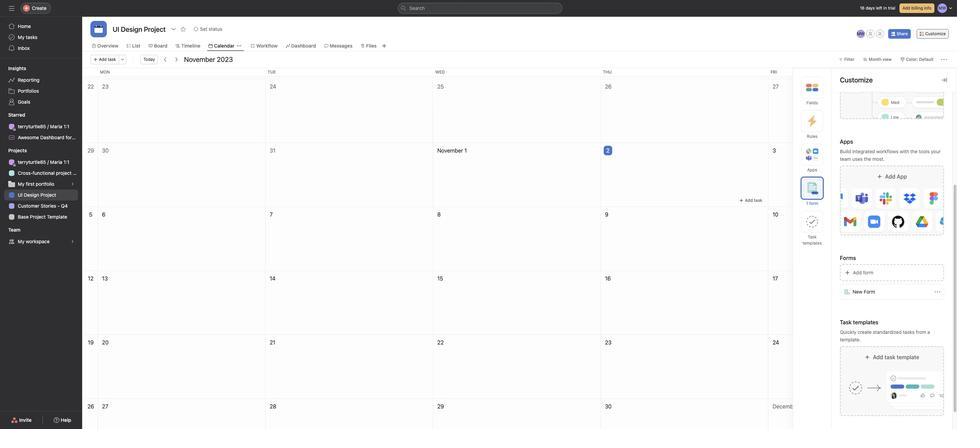 Task type: describe. For each thing, give the bounding box(es) containing it.
form
[[864, 289, 876, 295]]

first
[[26, 181, 34, 187]]

from
[[916, 329, 927, 335]]

maria for dashboard
[[50, 124, 62, 130]]

your
[[932, 149, 941, 154]]

see details, my first portfolio image
[[71, 182, 75, 186]]

2 vertical spatial project
[[30, 214, 46, 220]]

create
[[858, 329, 872, 335]]

overview link
[[92, 42, 118, 50]]

customize inside dropdown button
[[926, 31, 946, 36]]

1:1 for project
[[64, 159, 69, 165]]

ui design project
[[18, 192, 56, 198]]

help button
[[49, 415, 76, 427]]

1 vertical spatial the
[[864, 156, 872, 162]]

0 vertical spatial the
[[911, 149, 918, 154]]

add inside button
[[903, 5, 911, 11]]

design
[[24, 192, 39, 198]]

7
[[270, 212, 273, 218]]

20
[[102, 340, 109, 346]]

board
[[154, 43, 168, 49]]

stories
[[41, 203, 56, 209]]

customer stories - q4
[[18, 203, 68, 209]]

base
[[18, 214, 29, 220]]

my workspace link
[[4, 236, 78, 247]]

messages
[[330, 43, 353, 49]]

filter button
[[836, 55, 858, 64]]

wed
[[436, 70, 445, 75]]

timeline link
[[176, 42, 200, 50]]

add billing info
[[903, 5, 932, 11]]

starred button
[[0, 112, 25, 119]]

1 form
[[807, 201, 819, 206]]

fri
[[771, 70, 777, 75]]

0 vertical spatial 27
[[773, 84, 779, 90]]

list link
[[127, 42, 140, 50]]

terryturtle85 / maria 1:1 link for functional
[[4, 157, 78, 168]]

0 vertical spatial add task
[[99, 57, 116, 62]]

add to starred image
[[181, 26, 186, 32]]

1 vertical spatial 2
[[943, 404, 946, 410]]

overview
[[97, 43, 118, 49]]

team
[[840, 156, 852, 162]]

add task template
[[873, 354, 920, 361]]

previous month image
[[163, 57, 168, 62]]

-
[[58, 203, 60, 209]]

my for my first portfolio
[[18, 181, 25, 187]]

task
[[808, 235, 817, 240]]

31
[[270, 148, 276, 154]]

add inside add form button
[[853, 270, 862, 276]]

plan
[[73, 170, 82, 176]]

integrated
[[853, 149, 876, 154]]

tue
[[268, 70, 276, 75]]

in
[[884, 5, 887, 11]]

10
[[773, 212, 779, 218]]

new form button
[[840, 284, 945, 300]]

1 horizontal spatial add task
[[745, 198, 763, 203]]

cross-functional project plan link
[[4, 168, 82, 179]]

color: default button
[[898, 55, 937, 64]]

/ for functional
[[47, 159, 49, 165]]

14
[[270, 276, 276, 282]]

cross-
[[18, 170, 33, 176]]

today button
[[140, 55, 158, 64]]

customize button
[[917, 29, 949, 39]]

1 vertical spatial customize
[[840, 76, 873, 84]]

filter
[[845, 57, 855, 62]]

share button
[[889, 29, 911, 39]]

november 2023
[[184, 56, 233, 63]]

team button
[[0, 227, 20, 234]]

thu
[[603, 70, 612, 75]]

timeline
[[181, 43, 200, 49]]

next month image
[[174, 57, 179, 62]]

teams element
[[0, 224, 82, 249]]

insights button
[[0, 65, 26, 72]]

workflow link
[[251, 42, 278, 50]]

task templates
[[803, 235, 822, 246]]

0 vertical spatial 22
[[88, 84, 94, 90]]

hide sidebar image
[[9, 5, 14, 11]]

25
[[438, 84, 444, 90]]

16 for 16 days left in trial
[[861, 5, 865, 11]]

add app button
[[838, 166, 947, 236]]

add billing info button
[[900, 3, 935, 13]]

task templates
[[840, 319, 879, 326]]

16 for 16
[[605, 276, 611, 282]]

team
[[8, 227, 20, 233]]

starred
[[8, 112, 25, 118]]

days
[[866, 5, 875, 11]]

0 vertical spatial show options image
[[171, 26, 176, 32]]

close details image
[[942, 77, 948, 83]]

inbox link
[[4, 43, 78, 54]]

reporting link
[[4, 75, 78, 86]]

uses
[[853, 156, 863, 162]]

my for my workspace
[[18, 239, 25, 245]]

0 horizontal spatial apps
[[808, 167, 818, 173]]

more actions image
[[120, 58, 125, 62]]

16 days left in trial
[[861, 5, 896, 11]]

set status button
[[191, 24, 225, 34]]

for
[[66, 135, 72, 140]]

0 vertical spatial 23
[[102, 84, 109, 90]]

terryturtle85 / maria 1:1 for functional
[[18, 159, 69, 165]]

0 vertical spatial add task button
[[90, 55, 119, 64]]

calendar
[[214, 43, 235, 49]]

insights element
[[0, 62, 82, 109]]

add inside add task template button
[[873, 354, 884, 361]]

1 vertical spatial 22
[[438, 340, 444, 346]]

1:1 for for
[[64, 124, 69, 130]]

rules
[[807, 134, 818, 139]]

tasks inside 'global' element
[[26, 34, 37, 40]]

inbox
[[18, 45, 30, 51]]

view
[[883, 57, 892, 62]]

app
[[897, 174, 908, 180]]

9
[[605, 212, 609, 218]]

form for 1 form
[[810, 201, 819, 206]]

see details, my workspace image
[[71, 240, 75, 244]]

template
[[47, 214, 67, 220]]

workspace
[[26, 239, 50, 245]]

q4
[[61, 203, 68, 209]]

12
[[88, 276, 94, 282]]

help
[[61, 418, 71, 423]]

project inside starred element
[[84, 135, 100, 140]]

list
[[132, 43, 140, 49]]

november for november 2023
[[184, 56, 215, 63]]

1 vertical spatial 27
[[102, 404, 108, 410]]

add app
[[886, 174, 908, 180]]

5
[[89, 212, 92, 218]]

projects element
[[0, 145, 82, 224]]

template
[[897, 354, 920, 361]]

left
[[876, 5, 883, 11]]

my workspace
[[18, 239, 50, 245]]

1 horizontal spatial 24
[[773, 340, 780, 346]]

awesome dashboard for new project link
[[4, 132, 100, 143]]

add form
[[853, 270, 874, 276]]

templates
[[803, 241, 822, 246]]

1 horizontal spatial 29
[[438, 404, 444, 410]]

mon
[[100, 70, 110, 75]]



Task type: vqa. For each thing, say whether or not it's contained in the screenshot.
Ja
no



Task type: locate. For each thing, give the bounding box(es) containing it.
0 vertical spatial 16
[[861, 5, 865, 11]]

billing
[[912, 5, 924, 11]]

0 horizontal spatial dashboard
[[40, 135, 64, 140]]

add form button
[[840, 264, 945, 281]]

apps up build
[[840, 139, 854, 145]]

21
[[270, 340, 275, 346]]

1 horizontal spatial 23
[[605, 340, 612, 346]]

0 horizontal spatial 2
[[607, 148, 610, 154]]

a
[[928, 329, 931, 335]]

0 horizontal spatial 16
[[605, 276, 611, 282]]

None text field
[[111, 23, 168, 35]]

22
[[88, 84, 94, 90], [438, 340, 444, 346]]

0 horizontal spatial 1
[[465, 148, 467, 154]]

terryturtle85 for awesome
[[18, 124, 46, 130]]

1:1 inside starred element
[[64, 124, 69, 130]]

maria up awesome dashboard for new project
[[50, 124, 62, 130]]

set status
[[200, 26, 222, 32]]

the down integrated
[[864, 156, 872, 162]]

/ inside starred element
[[47, 124, 49, 130]]

functional
[[33, 170, 55, 176]]

new left form
[[853, 289, 863, 295]]

november 1
[[438, 148, 467, 154]]

create button
[[21, 3, 51, 14]]

fields
[[807, 100, 818, 105]]

project
[[84, 135, 100, 140], [40, 192, 56, 198], [30, 214, 46, 220]]

1 horizontal spatial dashboard
[[291, 43, 316, 49]]

1 vertical spatial 16
[[605, 276, 611, 282]]

workflows
[[877, 149, 899, 154]]

2
[[607, 148, 610, 154], [943, 404, 946, 410]]

show options image inside new form button
[[935, 289, 941, 295]]

3 my from the top
[[18, 239, 25, 245]]

0 horizontal spatial new
[[73, 135, 83, 140]]

0 horizontal spatial tasks
[[26, 34, 37, 40]]

calendar link
[[209, 42, 235, 50]]

my inside 'global' element
[[18, 34, 25, 40]]

/
[[47, 124, 49, 130], [47, 159, 49, 165]]

1 1:1 from the top
[[64, 124, 69, 130]]

1 vertical spatial 1:1
[[64, 159, 69, 165]]

1 horizontal spatial 1
[[800, 404, 803, 410]]

customize down the filter
[[840, 76, 873, 84]]

november
[[184, 56, 215, 63], [438, 148, 463, 154]]

1 horizontal spatial the
[[911, 149, 918, 154]]

0 horizontal spatial add task
[[99, 57, 116, 62]]

portfolios
[[18, 88, 39, 94]]

1 vertical spatial /
[[47, 159, 49, 165]]

terryturtle85 up 'cross-'
[[18, 159, 46, 165]]

2 horizontal spatial 1
[[807, 201, 809, 206]]

terryturtle85 for cross-
[[18, 159, 46, 165]]

1 vertical spatial terryturtle85 / maria 1:1 link
[[4, 157, 78, 168]]

my up inbox
[[18, 34, 25, 40]]

set
[[200, 26, 207, 32]]

awesome dashboard for new project
[[18, 135, 100, 140]]

1 my from the top
[[18, 34, 25, 40]]

cross-functional project plan
[[18, 170, 82, 176]]

my down team
[[18, 239, 25, 245]]

dashboard inside dashboard link
[[291, 43, 316, 49]]

1 vertical spatial show options image
[[935, 289, 941, 295]]

november for november 1
[[438, 148, 463, 154]]

1:1 inside projects element
[[64, 159, 69, 165]]

1 horizontal spatial new
[[853, 289, 863, 295]]

terryturtle85 inside starred element
[[18, 124, 46, 130]]

1 horizontal spatial 27
[[773, 84, 779, 90]]

1 vertical spatial 30
[[605, 404, 612, 410]]

tasks down home at the top of the page
[[26, 34, 37, 40]]

0 horizontal spatial 23
[[102, 84, 109, 90]]

project right for
[[84, 135, 100, 140]]

today
[[143, 57, 155, 62]]

0 vertical spatial /
[[47, 124, 49, 130]]

new inside starred element
[[73, 135, 83, 140]]

terryturtle85 / maria 1:1 up functional
[[18, 159, 69, 165]]

tab actions image
[[237, 44, 241, 48]]

search list box
[[398, 3, 562, 14]]

mw button
[[857, 30, 865, 38]]

1 terryturtle85 / maria 1:1 link from the top
[[4, 121, 78, 132]]

customize down info
[[926, 31, 946, 36]]

2 vertical spatial 1
[[800, 404, 803, 410]]

form up form
[[864, 270, 874, 276]]

quickly
[[840, 329, 857, 335]]

december 1
[[773, 404, 803, 410]]

0 horizontal spatial add task button
[[90, 55, 119, 64]]

awesome
[[18, 135, 39, 140]]

apps down rules
[[808, 167, 818, 173]]

dashboard inside awesome dashboard for new project link
[[40, 135, 64, 140]]

0 vertical spatial apps
[[840, 139, 854, 145]]

/ up cross-functional project plan
[[47, 159, 49, 165]]

2 1:1 from the top
[[64, 159, 69, 165]]

add task template button
[[838, 347, 947, 416]]

30
[[102, 148, 109, 154], [605, 404, 612, 410]]

base project template link
[[4, 212, 78, 223]]

maria for functional
[[50, 159, 62, 165]]

1 vertical spatial my
[[18, 181, 25, 187]]

2 vertical spatial task
[[885, 354, 896, 361]]

my for my tasks
[[18, 34, 25, 40]]

1 / from the top
[[47, 124, 49, 130]]

0 vertical spatial terryturtle85 / maria 1:1
[[18, 124, 69, 130]]

terryturtle85 / maria 1:1 link for dashboard
[[4, 121, 78, 132]]

my inside projects element
[[18, 181, 25, 187]]

project down customer stories - q4 link
[[30, 214, 46, 220]]

terryturtle85 / maria 1:1 inside projects element
[[18, 159, 69, 165]]

add task button
[[90, 55, 119, 64], [737, 196, 766, 206]]

reporting
[[18, 77, 39, 83]]

0 horizontal spatial 29
[[88, 148, 94, 154]]

0 horizontal spatial show options image
[[171, 26, 176, 32]]

projects button
[[0, 147, 27, 154]]

1 for december 1
[[800, 404, 803, 410]]

december
[[773, 404, 799, 410]]

show options image
[[171, 26, 176, 32], [935, 289, 941, 295]]

maria
[[50, 124, 62, 130], [50, 159, 62, 165]]

0 vertical spatial 30
[[102, 148, 109, 154]]

color: default
[[907, 57, 934, 62]]

1 horizontal spatial customize
[[926, 31, 946, 36]]

home
[[18, 23, 31, 29]]

/ for dashboard
[[47, 124, 49, 130]]

0 vertical spatial 26
[[605, 84, 612, 90]]

messages link
[[324, 42, 353, 50]]

tasks left from
[[903, 329, 915, 335]]

1 horizontal spatial 30
[[605, 404, 612, 410]]

1 vertical spatial 26
[[88, 404, 94, 410]]

form
[[810, 201, 819, 206], [864, 270, 874, 276]]

1 horizontal spatial show options image
[[935, 289, 941, 295]]

2 terryturtle85 from the top
[[18, 159, 46, 165]]

1 vertical spatial terryturtle85
[[18, 159, 46, 165]]

terryturtle85 / maria 1:1 up awesome dashboard for new project link
[[18, 124, 69, 130]]

most.
[[873, 156, 885, 162]]

2 maria from the top
[[50, 159, 62, 165]]

1 vertical spatial new
[[853, 289, 863, 295]]

task
[[108, 57, 116, 62], [754, 198, 763, 203], [885, 354, 896, 361]]

invite
[[19, 418, 32, 423]]

task inside button
[[885, 354, 896, 361]]

1 vertical spatial tasks
[[903, 329, 915, 335]]

terryturtle85 / maria 1:1 inside starred element
[[18, 124, 69, 130]]

0 horizontal spatial task
[[108, 57, 116, 62]]

0 horizontal spatial 24
[[270, 84, 276, 90]]

0 vertical spatial my
[[18, 34, 25, 40]]

1 horizontal spatial november
[[438, 148, 463, 154]]

2 terryturtle85 / maria 1:1 link from the top
[[4, 157, 78, 168]]

files
[[366, 43, 377, 49]]

projects
[[8, 148, 27, 153]]

0 vertical spatial tasks
[[26, 34, 37, 40]]

2 my from the top
[[18, 181, 25, 187]]

1 horizontal spatial task
[[754, 198, 763, 203]]

portfolio
[[36, 181, 54, 187]]

26
[[605, 84, 612, 90], [88, 404, 94, 410]]

0 vertical spatial form
[[810, 201, 819, 206]]

invite button
[[7, 415, 36, 427]]

0 vertical spatial 2
[[607, 148, 610, 154]]

my tasks link
[[4, 32, 78, 43]]

add
[[903, 5, 911, 11], [99, 57, 107, 62], [886, 174, 896, 180], [745, 198, 753, 203], [853, 270, 862, 276], [873, 354, 884, 361]]

color:
[[907, 57, 919, 62]]

1 vertical spatial 29
[[438, 404, 444, 410]]

build integrated workflows with the tools your team uses the most.
[[840, 149, 941, 162]]

form inside button
[[864, 270, 874, 276]]

0 horizontal spatial 27
[[102, 404, 108, 410]]

1 horizontal spatial add task button
[[737, 196, 766, 206]]

1 horizontal spatial 26
[[605, 84, 612, 90]]

med
[[892, 100, 900, 105]]

1 vertical spatial terryturtle85 / maria 1:1
[[18, 159, 69, 165]]

2 terryturtle85 / maria 1:1 from the top
[[18, 159, 69, 165]]

my first portfolio link
[[4, 179, 78, 190]]

1 horizontal spatial 22
[[438, 340, 444, 346]]

terryturtle85 / maria 1:1 link up awesome
[[4, 121, 78, 132]]

low
[[892, 115, 899, 120]]

goals link
[[4, 97, 78, 108]]

0 horizontal spatial 30
[[102, 148, 109, 154]]

0 vertical spatial 1
[[465, 148, 467, 154]]

0 vertical spatial customize
[[926, 31, 946, 36]]

1 horizontal spatial 16
[[861, 5, 865, 11]]

1 vertical spatial add task button
[[737, 196, 766, 206]]

search
[[410, 5, 425, 11]]

add inside add app button
[[886, 174, 896, 180]]

the right with
[[911, 149, 918, 154]]

project up stories
[[40, 192, 56, 198]]

0 vertical spatial task
[[108, 57, 116, 62]]

default
[[920, 57, 934, 62]]

add tab image
[[382, 43, 387, 49]]

new inside button
[[853, 289, 863, 295]]

form up task
[[810, 201, 819, 206]]

maria inside projects element
[[50, 159, 62, 165]]

build
[[840, 149, 851, 154]]

1 terryturtle85 / maria 1:1 from the top
[[18, 124, 69, 130]]

my left first
[[18, 181, 25, 187]]

0 vertical spatial new
[[73, 135, 83, 140]]

1 terryturtle85 from the top
[[18, 124, 46, 130]]

1:1 up for
[[64, 124, 69, 130]]

0 horizontal spatial 22
[[88, 84, 94, 90]]

calendar image
[[95, 25, 103, 33]]

1 vertical spatial 1
[[807, 201, 809, 206]]

starred element
[[0, 109, 100, 145]]

terryturtle85 / maria 1:1 link inside starred element
[[4, 121, 78, 132]]

1 vertical spatial dashboard
[[40, 135, 64, 140]]

maria inside starred element
[[50, 124, 62, 130]]

0 vertical spatial maria
[[50, 124, 62, 130]]

1 vertical spatial 24
[[773, 340, 780, 346]]

1 for november 1
[[465, 148, 467, 154]]

terryturtle85 / maria 1:1 for dashboard
[[18, 124, 69, 130]]

6
[[102, 212, 105, 218]]

1 vertical spatial task
[[754, 198, 763, 203]]

18
[[942, 276, 948, 282]]

0 horizontal spatial form
[[810, 201, 819, 206]]

0 vertical spatial 29
[[88, 148, 94, 154]]

month view
[[869, 57, 892, 62]]

terryturtle85 up awesome
[[18, 124, 46, 130]]

tasks
[[26, 34, 37, 40], [903, 329, 915, 335]]

1 horizontal spatial apps
[[840, 139, 854, 145]]

2 vertical spatial my
[[18, 239, 25, 245]]

0 horizontal spatial the
[[864, 156, 872, 162]]

tools
[[919, 149, 930, 154]]

0 horizontal spatial 26
[[88, 404, 94, 410]]

1 vertical spatial add task
[[745, 198, 763, 203]]

1:1 up project
[[64, 159, 69, 165]]

1 horizontal spatial 2
[[943, 404, 946, 410]]

0 vertical spatial dashboard
[[291, 43, 316, 49]]

0 vertical spatial 1:1
[[64, 124, 69, 130]]

files link
[[361, 42, 377, 50]]

new right for
[[73, 135, 83, 140]]

0 horizontal spatial customize
[[840, 76, 873, 84]]

/ inside projects element
[[47, 159, 49, 165]]

0 vertical spatial november
[[184, 56, 215, 63]]

terryturtle85 inside projects element
[[18, 159, 46, 165]]

2 / from the top
[[47, 159, 49, 165]]

terryturtle85 / maria 1:1 link up functional
[[4, 157, 78, 168]]

1 vertical spatial form
[[864, 270, 874, 276]]

tasks inside quickly create standardized tasks from a template.
[[903, 329, 915, 335]]

0 vertical spatial terryturtle85
[[18, 124, 46, 130]]

maria up cross-functional project plan
[[50, 159, 62, 165]]

form for add form
[[864, 270, 874, 276]]

new
[[73, 135, 83, 140], [853, 289, 863, 295]]

my inside teams element
[[18, 239, 25, 245]]

portfolios link
[[4, 86, 78, 97]]

my tasks
[[18, 34, 37, 40]]

1 maria from the top
[[50, 124, 62, 130]]

1 vertical spatial maria
[[50, 159, 62, 165]]

0 vertical spatial terryturtle85 / maria 1:1 link
[[4, 121, 78, 132]]

more actions image
[[942, 57, 947, 62]]

0 vertical spatial 24
[[270, 84, 276, 90]]

2 horizontal spatial task
[[885, 354, 896, 361]]

1 vertical spatial project
[[40, 192, 56, 198]]

global element
[[0, 17, 82, 58]]

/ up awesome dashboard for new project link
[[47, 124, 49, 130]]



